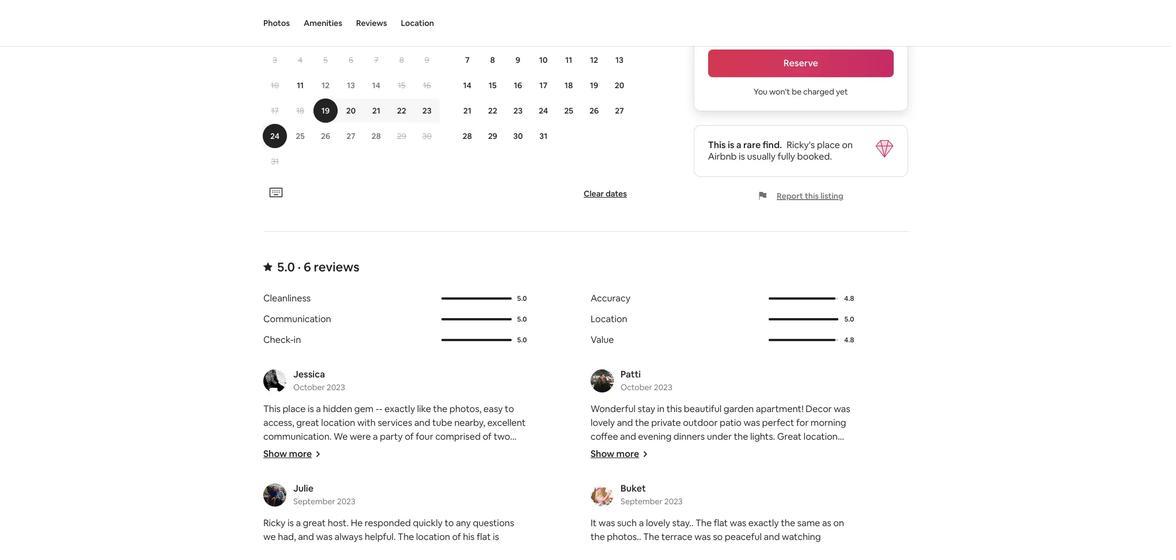 Task type: locate. For each thing, give the bounding box(es) containing it.
same
[[798, 517, 820, 529]]

0 vertical spatial 18 button
[[556, 73, 582, 98]]

23 for 2nd 23 button from the right
[[423, 106, 432, 116]]

1 horizontal spatial 25 button
[[556, 99, 582, 123]]

1 horizontal spatial 10 button
[[531, 48, 556, 72]]

court.
[[615, 472, 642, 484]]

this up private
[[667, 403, 682, 415]]

september inside buket september 2023
[[621, 497, 663, 507]]

was right the terrace in the bottom right of the page
[[695, 531, 711, 543]]

6
[[349, 55, 353, 65], [304, 259, 311, 275]]

0 horizontal spatial 12 button
[[313, 73, 338, 98]]

stay
[[638, 403, 655, 415], [337, 458, 355, 471]]

14 for first '14' button from the left
[[372, 80, 381, 91]]

1 14 button from the left
[[364, 73, 389, 98]]

this down several
[[721, 458, 737, 471]]

was up bedrooms
[[483, 486, 500, 498]]

lovely up the terrace in the bottom right of the page
[[646, 517, 670, 529]]

of inside ricky is a great host. he responded quickly to any questions we had, and was always helpful. the location of his flat i
[[452, 531, 461, 543]]

2 28 from the left
[[463, 131, 472, 141]]

0 vertical spatial 20
[[615, 80, 624, 91]]

2 show more button from the left
[[591, 448, 649, 460]]

2 october from the left
[[621, 382, 652, 393]]

14 button
[[364, 73, 389, 98], [455, 73, 480, 98]]

0 horizontal spatial 31 button
[[262, 150, 288, 174]]

1 7 from the left
[[374, 55, 379, 65]]

0 vertical spatial stay
[[638, 403, 655, 415]]

2 28 button from the left
[[455, 124, 480, 148]]

is left the rare
[[728, 139, 735, 151]]

1 horizontal spatial 22 button
[[480, 99, 506, 123]]

this up "access,"
[[263, 403, 281, 415]]

perfect down apartment!
[[762, 417, 794, 429]]

won't
[[770, 87, 790, 97]]

6 right 5 button
[[349, 55, 353, 65]]

1 horizontal spatial 8 button
[[480, 48, 506, 72]]

2 september from the left
[[621, 497, 663, 507]]

2 7 from the left
[[465, 55, 470, 65]]

1 horizontal spatial 16
[[514, 80, 522, 91]]

17
[[540, 80, 548, 91], [271, 106, 279, 116]]

1 horizontal spatial september
[[621, 497, 663, 507]]

1 horizontal spatial very
[[467, 472, 486, 484]]

location inside wonderful stay in this beautiful garden apartment!  decor was lovely and the private outdoor patio was perfect for morning coffee and evening dinners under the lights. great location with easy walking access to several tube stations and a pub on the corner. highly recommend this beautiful apartment in earl's court.
[[804, 431, 838, 443]]

comprised
[[435, 431, 481, 443]]

10
[[539, 55, 548, 65], [271, 80, 279, 91]]

1 vertical spatial living
[[397, 500, 419, 512]]

the
[[433, 403, 448, 415], [635, 417, 649, 429], [734, 431, 748, 443], [509, 445, 523, 457], [366, 458, 380, 471], [591, 458, 605, 471], [318, 486, 332, 498], [391, 514, 405, 526], [439, 514, 453, 526], [781, 517, 796, 529], [299, 528, 314, 540], [591, 531, 605, 543]]

flat inside it was such a lovely stay.. the flat was exactly the same as on the photos.. the terrace was so peaceful and watchin
[[714, 517, 728, 529]]

perfect down the couples.
[[263, 458, 296, 471]]

0 vertical spatial we
[[334, 431, 348, 443]]

lovely up coffee
[[591, 417, 615, 429]]

1 open from the left
[[263, 514, 285, 526]]

buket image
[[591, 484, 614, 507]]

0 horizontal spatial 23 button
[[414, 99, 440, 123]]

in up private
[[657, 403, 665, 415]]

coffee
[[591, 431, 618, 443]]

a
[[737, 139, 742, 151], [316, 403, 321, 415], [373, 431, 378, 443], [818, 445, 823, 457], [330, 458, 335, 471], [296, 517, 301, 529], [639, 517, 644, 529], [455, 541, 460, 544]]

flat up peaceful
[[714, 517, 728, 529]]

september down buket
[[621, 497, 663, 507]]

julie image
[[263, 484, 286, 507]]

his
[[463, 531, 475, 543]]

any
[[456, 517, 471, 529]]

jessica image
[[263, 370, 286, 393]]

1 vertical spatial easy
[[611, 445, 631, 457]]

2023 inside buket september 2023
[[664, 497, 683, 507]]

great
[[296, 417, 319, 429], [303, 517, 326, 529]]

september for julie
[[293, 497, 335, 507]]

list containing jessica
[[259, 369, 914, 544]]

1 vertical spatial 19 button
[[313, 99, 338, 123]]

10 button
[[531, 48, 556, 72], [262, 73, 288, 98]]

2 9 button from the left
[[506, 48, 531, 72]]

to
[[505, 403, 514, 415], [698, 445, 707, 457], [445, 517, 454, 529], [288, 528, 297, 540]]

18 button
[[556, 73, 582, 98], [288, 99, 313, 123]]

1 vertical spatial 27
[[347, 131, 356, 141]]

so right his
[[483, 528, 493, 540]]

show more down the 'communication.'
[[263, 448, 312, 460]]

0 horizontal spatial open
[[263, 514, 285, 526]]

exactly up services
[[385, 403, 415, 415]]

were up not
[[350, 431, 371, 443]]

1 september from the left
[[293, 497, 335, 507]]

exactly inside it was such a lovely stay.. the flat was exactly the same as on the photos.. the terrace was so peaceful and watchin
[[749, 517, 779, 529]]

list
[[259, 369, 914, 544]]

a inside ricky is a great host. he responded quickly to any questions we had, and was always helpful. the location of his flat i
[[296, 517, 301, 529]]

for down the daybreak
[[376, 541, 389, 544]]

0 horizontal spatial 25 button
[[288, 124, 313, 148]]

location down quickly
[[416, 531, 450, 543]]

kitchen)
[[263, 486, 298, 498]]

29 for 1st 29 button from the right
[[488, 131, 498, 141]]

2 4.8 from the top
[[845, 336, 854, 345]]

under
[[707, 431, 732, 443]]

so
[[400, 528, 410, 540], [483, 528, 493, 540], [713, 531, 723, 543]]

in
[[294, 334, 301, 346], [657, 403, 665, 415], [357, 458, 364, 471], [516, 458, 523, 471], [826, 458, 833, 471], [430, 514, 437, 526]]

1 october from the left
[[293, 382, 325, 393]]

2 7 button from the left
[[455, 48, 480, 72]]

0 horizontal spatial 20 button
[[338, 99, 364, 123]]

and right out at left
[[491, 445, 507, 457]]

7 for 2nd 7 button from the right
[[374, 55, 379, 65]]

2 23 button from the left
[[506, 99, 531, 123]]

out
[[475, 445, 489, 457]]

easy up excellent
[[484, 403, 503, 415]]

nice
[[401, 472, 419, 484]]

0 vertical spatial 24
[[539, 106, 548, 116]]

easy up the corner.
[[611, 445, 631, 457]]

evening
[[638, 431, 672, 443]]

0 horizontal spatial 15 button
[[389, 73, 414, 98]]

1 vertical spatial stay
[[337, 458, 355, 471]]

0 vertical spatial flat
[[714, 517, 728, 529]]

show more for earl's
[[591, 448, 639, 460]]

2 15 button from the left
[[480, 73, 506, 98]]

1 vertical spatial great
[[303, 517, 326, 529]]

pristine.
[[378, 486, 412, 498]]

1 vertical spatial very
[[467, 472, 486, 484]]

location
[[401, 18, 434, 28], [591, 313, 628, 325]]

25
[[564, 106, 573, 116], [296, 131, 305, 141]]

1 horizontal spatial 29 button
[[480, 124, 506, 148]]

1 21 from the left
[[372, 106, 380, 116]]

clear dates
[[584, 189, 627, 199]]

0 vertical spatial 4.8
[[845, 294, 854, 303]]

in down pub
[[826, 458, 833, 471]]

1 horizontal spatial 16 button
[[506, 73, 531, 98]]

1 vertical spatial 10
[[271, 80, 279, 91]]

0 horizontal spatial show
[[263, 448, 287, 460]]

great
[[778, 431, 802, 443]]

the up size
[[301, 445, 317, 457]]

1 14 from the left
[[372, 80, 381, 91]]

surprise
[[448, 486, 481, 498]]

1 horizontal spatial easy
[[611, 445, 631, 457]]

0 horizontal spatial 11 button
[[288, 73, 313, 98]]

was right decor
[[834, 403, 851, 415]]

a left the rare
[[737, 139, 742, 151]]

you
[[754, 87, 768, 97]]

with down coffee
[[591, 445, 609, 457]]

0 horizontal spatial 13 button
[[338, 73, 364, 98]]

lovely inside wonderful stay in this beautiful garden apartment!  decor was lovely and the private outdoor patio was perfect for morning coffee and evening dinners under the lights. great location with easy walking access to several tube stations and a pub on the corner. highly recommend this beautiful apartment in earl's court.
[[591, 417, 615, 429]]

lovely
[[591, 417, 615, 429], [646, 517, 670, 529]]

1 horizontal spatial 28
[[463, 131, 472, 141]]

24
[[539, 106, 548, 116], [270, 131, 280, 141]]

2 14 from the left
[[463, 80, 472, 91]]

7 for 2nd 7 button from left
[[465, 55, 470, 65]]

on right pub
[[843, 445, 854, 457]]

25 for 25 button to the top
[[564, 106, 573, 116]]

and inside ricky is a great host. he responded quickly to any questions we had, and was always helpful. the location of his flat i
[[298, 531, 314, 543]]

and right coffee
[[620, 431, 636, 443]]

stay up (two
[[337, 458, 355, 471]]

1 vertical spatial 31
[[271, 156, 279, 167]]

with
[[357, 417, 376, 429], [591, 445, 609, 457]]

4.8 out of 5.0 image
[[769, 298, 839, 300], [769, 298, 836, 300], [769, 339, 839, 341], [769, 339, 836, 341]]

2 show from the left
[[591, 448, 615, 460]]

1 vertical spatial 11
[[297, 80, 304, 91]]

this for this place is a hidden gem -- exactly like the photos, easy to access, great location with services and tube nearby, excellent communication. we were a party of four comprised of two couples. the place is not huge, but beautifully laid out and the perfect size for a stay in the city. we were very comfortable in terms of space (two bathrooms, nice living area, very usable kitchen) and the place was pristine. the big surprise was back patio, which is like an additional living space. both bedrooms open onto it and i would open the door in the morning and listen to the birds at daybreak -- so unexpected and so lovely. the place would work well for two couples or a famil
[[263, 403, 281, 415]]

beautiful down the tube
[[739, 458, 776, 471]]

29
[[397, 131, 406, 141], [488, 131, 498, 141]]

2 show more from the left
[[591, 448, 639, 460]]

4.8 for value
[[845, 336, 854, 345]]

1 show more button from the left
[[263, 448, 321, 460]]

0 horizontal spatial 26
[[321, 131, 330, 141]]

2023 for jessica
[[327, 382, 345, 393]]

(two
[[329, 472, 348, 484]]

23 button
[[414, 99, 440, 123], [506, 99, 531, 123]]

14
[[372, 80, 381, 91], [463, 80, 472, 91]]

september inside julie september 2023
[[293, 497, 335, 507]]

8 for 2nd 8 button from right
[[399, 55, 404, 65]]

0 horizontal spatial 30 button
[[414, 124, 440, 148]]

this
[[805, 191, 819, 201], [667, 403, 682, 415], [721, 458, 737, 471]]

to left any
[[445, 517, 454, 529]]

more
[[289, 448, 312, 460], [617, 448, 639, 460]]

lovely inside it was such a lovely stay.. the flat was exactly the same as on the photos.. the terrace was so peaceful and watchin
[[646, 517, 670, 529]]

so inside it was such a lovely stay.. the flat was exactly the same as on the photos.. the terrace was so peaceful and watchin
[[713, 531, 723, 543]]

2023 inside jessica october 2023
[[327, 382, 345, 393]]

6 inside button
[[349, 55, 353, 65]]

13 button
[[607, 48, 632, 72], [338, 73, 364, 98]]

october down patti
[[621, 382, 652, 393]]

3 button
[[262, 48, 288, 72]]

1 vertical spatial 11 button
[[288, 73, 313, 98]]

2 open from the left
[[367, 514, 389, 526]]

2023 inside patti october 2023
[[654, 382, 673, 393]]

0 horizontal spatial 27 button
[[338, 124, 364, 148]]

1 horizontal spatial morning
[[811, 417, 846, 429]]

20 for 20 "button" to the top
[[615, 80, 624, 91]]

which
[[289, 500, 314, 512]]

0 horizontal spatial for
[[316, 458, 328, 471]]

27 button
[[607, 99, 632, 123], [338, 124, 364, 148]]

6 button
[[338, 48, 364, 72]]

so down door
[[400, 528, 410, 540]]

the right the stay..
[[696, 517, 712, 529]]

open up listen
[[263, 514, 285, 526]]

11 button
[[556, 48, 582, 72], [288, 73, 313, 98]]

this left listing
[[805, 191, 819, 201]]

decor
[[806, 403, 832, 415]]

1 horizontal spatial 13
[[616, 55, 624, 65]]

1 vertical spatial 10 button
[[262, 73, 288, 98]]

show more button down coffee
[[591, 448, 649, 460]]

check-in
[[263, 334, 301, 346]]

0 horizontal spatial 6
[[304, 259, 311, 275]]

1 vertical spatial 13
[[347, 80, 355, 91]]

1 horizontal spatial this
[[708, 139, 726, 151]]

a up (two
[[330, 458, 335, 471]]

1 22 from the left
[[397, 106, 406, 116]]

exactly inside the this place is a hidden gem -- exactly like the photos, easy to access, great location with services and tube nearby, excellent communication. we were a party of four comprised of two couples. the place is not huge, but beautifully laid out and the perfect size for a stay in the city. we were very comfortable in terms of space (two bathrooms, nice living area, very usable kitchen) and the place was pristine. the big surprise was back patio, which is like an additional living space. both bedrooms open onto it and i would open the door in the morning and listen to the birds at daybreak -- so unexpected and so lovely. the place would work well for two couples or a famil
[[385, 403, 415, 415]]

1 horizontal spatial for
[[376, 541, 389, 544]]

so left peaceful
[[713, 531, 723, 543]]

2 29 from the left
[[488, 131, 498, 141]]

stay inside the this place is a hidden gem -- exactly like the photos, easy to access, great location with services and tube nearby, excellent communication. we were a party of four comprised of two couples. the place is not huge, but beautifully laid out and the perfect size for a stay in the city. we were very comfortable in terms of space (two bathrooms, nice living area, very usable kitchen) and the place was pristine. the big surprise was back patio, which is like an additional living space. both bedrooms open onto it and i would open the door in the morning and listen to the birds at daybreak -- so unexpected and so lovely. the place would work well for two couples or a famil
[[337, 458, 355, 471]]

open
[[263, 514, 285, 526], [367, 514, 389, 526]]

2 more from the left
[[617, 448, 639, 460]]

1 show from the left
[[263, 448, 287, 460]]

1 horizontal spatial open
[[367, 514, 389, 526]]

1 29 from the left
[[397, 131, 406, 141]]

1 23 from the left
[[423, 106, 432, 116]]

location down accuracy
[[591, 313, 628, 325]]

and down it
[[298, 531, 314, 543]]

1 horizontal spatial 11 button
[[556, 48, 582, 72]]

0 horizontal spatial 13
[[347, 80, 355, 91]]

was up 'lights.'
[[744, 417, 760, 429]]

23
[[423, 106, 432, 116], [514, 106, 523, 116]]

1 horizontal spatial with
[[591, 445, 609, 457]]

1 8 from the left
[[399, 55, 404, 65]]

1 vertical spatial 25
[[296, 131, 305, 141]]

13 for the leftmost 13 button
[[347, 80, 355, 91]]

7
[[374, 55, 379, 65], [465, 55, 470, 65]]

amenities button
[[304, 0, 342, 46]]

we up nice
[[401, 458, 416, 471]]

15 button
[[389, 73, 414, 98], [480, 73, 506, 98]]

jessica image
[[263, 370, 286, 393]]

october down "jessica"
[[293, 382, 325, 393]]

0 horizontal spatial 21 button
[[364, 99, 389, 123]]

is inside ricky's place on airbnb is usually fully booked.
[[739, 151, 745, 163]]

a inside it was such a lovely stay.. the flat was exactly the same as on the photos.. the terrace was so peaceful and watchin
[[639, 517, 644, 529]]

0 vertical spatial 19
[[590, 80, 598, 91]]

both
[[450, 500, 471, 512]]

1 28 button from the left
[[364, 124, 389, 148]]

door
[[407, 514, 428, 526]]

2 23 from the left
[[514, 106, 523, 116]]

1 horizontal spatial stay
[[638, 403, 655, 415]]

0 vertical spatial perfect
[[762, 417, 794, 429]]

the
[[301, 445, 317, 457], [414, 486, 430, 498], [696, 517, 712, 529], [398, 531, 414, 543], [643, 531, 660, 543], [263, 541, 280, 544]]

of left his
[[452, 531, 461, 543]]

to inside wonderful stay in this beautiful garden apartment!  decor was lovely and the private outdoor patio was perfect for morning coffee and evening dinners under the lights. great location with easy walking access to several tube stations and a pub on the corner. highly recommend this beautiful apartment in earl's court.
[[698, 445, 707, 457]]

0 vertical spatial location
[[321, 417, 355, 429]]

1 vertical spatial location
[[591, 313, 628, 325]]

20 for the leftmost 20 "button"
[[346, 106, 356, 116]]

september down julie
[[293, 497, 335, 507]]

two down responded
[[391, 541, 407, 544]]

0 horizontal spatial 22 button
[[389, 99, 414, 123]]

ricky's
[[787, 139, 815, 151]]

1 23 button from the left
[[414, 99, 440, 123]]

for up space
[[316, 458, 328, 471]]

19
[[590, 80, 598, 91], [322, 106, 330, 116]]

0 vertical spatial 11
[[565, 55, 572, 65]]

were down beautifully
[[418, 458, 439, 471]]

would down birds on the bottom left of the page
[[307, 541, 332, 544]]

and up four
[[414, 417, 430, 429]]

5.0 for communication
[[517, 315, 527, 324]]

was left at
[[316, 531, 333, 543]]

1 more from the left
[[289, 448, 312, 460]]

location inside the this place is a hidden gem -- exactly like the photos, easy to access, great location with services and tube nearby, excellent communication. we were a party of four comprised of two couples. the place is not huge, but beautifully laid out and the perfect size for a stay in the city. we were very comfortable in terms of space (two bathrooms, nice living area, very usable kitchen) and the place was pristine. the big surprise was back patio, which is like an additional living space. both bedrooms open onto it and i would open the door in the morning and listen to the birds at daybreak -- so unexpected and so lovely. the place would work well for two couples or a famil
[[321, 417, 355, 429]]

for up great
[[797, 417, 809, 429]]

1 horizontal spatial 12 button
[[582, 48, 607, 72]]

0 horizontal spatial 21
[[372, 106, 380, 116]]

a left the hidden
[[316, 403, 321, 415]]

2 9 from the left
[[516, 55, 521, 65]]

like up four
[[417, 403, 431, 415]]

2023 for julie
[[337, 497, 356, 507]]

more up court.
[[617, 448, 639, 460]]

0 vertical spatial for
[[797, 417, 809, 429]]

8 button
[[389, 48, 414, 72], [480, 48, 506, 72]]

of left four
[[405, 431, 414, 443]]

show more down coffee
[[591, 448, 639, 460]]

12
[[590, 55, 598, 65], [322, 80, 330, 91]]

like left an
[[325, 500, 339, 512]]

1 15 from the left
[[398, 80, 406, 91]]

20 button
[[607, 73, 632, 98], [338, 99, 364, 123]]

this inside the this place is a hidden gem -- exactly like the photos, easy to access, great location with services and tube nearby, excellent communication. we were a party of four comprised of two couples. the place is not huge, but beautifully laid out and the perfect size for a stay in the city. we were very comfortable in terms of space (two bathrooms, nice living area, very usable kitchen) and the place was pristine. the big surprise was back patio, which is like an additional living space. both bedrooms open onto it and i would open the door in the morning and listen to the birds at daybreak -- so unexpected and so lovely. the place would work well for two couples or a famil
[[263, 403, 281, 415]]

show more button
[[263, 448, 321, 460], [591, 448, 649, 460]]

1 horizontal spatial 19
[[590, 80, 598, 91]]

2 29 button from the left
[[480, 124, 506, 148]]

5.0 out of 5.0 image
[[441, 298, 512, 300], [441, 298, 512, 300], [441, 318, 512, 321], [441, 318, 512, 321], [769, 318, 839, 321], [769, 318, 839, 321], [441, 339, 512, 341], [441, 339, 512, 341]]

1 28 from the left
[[372, 131, 381, 141]]

october inside jessica october 2023
[[293, 382, 325, 393]]

show up terms
[[263, 448, 287, 460]]

0 vertical spatial 12 button
[[582, 48, 607, 72]]

morning
[[811, 417, 846, 429], [455, 514, 491, 526]]

easy inside the this place is a hidden gem -- exactly like the photos, easy to access, great location with services and tube nearby, excellent communication. we were a party of four comprised of two couples. the place is not huge, but beautifully laid out and the perfect size for a stay in the city. we were very comfortable in terms of space (two bathrooms, nice living area, very usable kitchen) and the place was pristine. the big surprise was back patio, which is like an additional living space. both bedrooms open onto it and i would open the door in the morning and listen to the birds at daybreak -- so unexpected and so lovely. the place would work well for two couples or a famil
[[484, 403, 503, 415]]

1 vertical spatial we
[[401, 458, 416, 471]]

0 horizontal spatial morning
[[455, 514, 491, 526]]

1 horizontal spatial more
[[617, 448, 639, 460]]

is left not
[[344, 445, 350, 457]]

clear dates button
[[579, 184, 632, 204]]

more for a
[[289, 448, 312, 460]]

0 horizontal spatial 19
[[322, 106, 330, 116]]

1 horizontal spatial show more button
[[591, 448, 649, 460]]

2 horizontal spatial so
[[713, 531, 723, 543]]

2023 up i
[[337, 497, 356, 507]]

10 for the top 10 button
[[539, 55, 548, 65]]

on inside ricky's place on airbnb is usually fully booked.
[[842, 139, 853, 151]]

31 button
[[531, 124, 556, 148], [262, 150, 288, 174]]

0 horizontal spatial 15
[[398, 80, 406, 91]]

1 30 button from the left
[[414, 124, 440, 148]]

0 horizontal spatial 17 button
[[262, 99, 288, 123]]

october inside patti october 2023
[[621, 382, 652, 393]]

on right as
[[834, 517, 845, 529]]

beautiful up the outdoor
[[684, 403, 722, 415]]

14 for first '14' button from the right
[[463, 80, 472, 91]]

open down additional on the left of page
[[367, 514, 389, 526]]

0 horizontal spatial 9 button
[[414, 48, 440, 72]]

perfect inside the this place is a hidden gem -- exactly like the photos, easy to access, great location with services and tube nearby, excellent communication. we were a party of four comprised of two couples. the place is not huge, but beautifully laid out and the perfect size for a stay in the city. we were very comfortable in terms of space (two bathrooms, nice living area, very usable kitchen) and the place was pristine. the big surprise was back patio, which is like an additional living space. both bedrooms open onto it and i would open the door in the morning and listen to the birds at daybreak -- so unexpected and so lovely. the place would work well for two couples or a famil
[[263, 458, 296, 471]]

2 8 from the left
[[490, 55, 495, 65]]

1 vertical spatial 20 button
[[338, 99, 364, 123]]

private
[[652, 417, 681, 429]]

would down an
[[339, 514, 365, 526]]

location right reviews button
[[401, 18, 434, 28]]

show more for a
[[263, 448, 312, 460]]

clear
[[584, 189, 604, 199]]

two down excellent
[[494, 431, 510, 443]]

1 horizontal spatial 27 button
[[607, 99, 632, 123]]

1 show more from the left
[[263, 448, 312, 460]]

to up recommend
[[698, 445, 707, 457]]

fully
[[778, 151, 795, 163]]

and right peaceful
[[764, 531, 780, 543]]

2 vertical spatial on
[[834, 517, 845, 529]]

1 4.8 from the top
[[845, 294, 854, 303]]

questions
[[473, 517, 514, 529]]

2 15 from the left
[[489, 80, 497, 91]]

this for this is a rare find.
[[708, 139, 726, 151]]

5.0 for cleanliness
[[517, 294, 527, 303]]

13 for the top 13 button
[[616, 55, 624, 65]]

2 21 from the left
[[463, 106, 472, 116]]

1 horizontal spatial 30 button
[[506, 124, 531, 148]]

2 21 button from the left
[[455, 99, 480, 123]]

exactly up peaceful
[[749, 517, 779, 529]]

living up big
[[421, 472, 442, 484]]

an
[[341, 500, 351, 512]]

morning inside wonderful stay in this beautiful garden apartment!  decor was lovely and the private outdoor patio was perfect for morning coffee and evening dinners under the lights. great location with easy walking access to several tube stations and a pub on the corner. highly recommend this beautiful apartment in earl's court.
[[811, 417, 846, 429]]

reserve button
[[708, 50, 894, 77]]

1 horizontal spatial 31 button
[[531, 124, 556, 148]]

0 horizontal spatial easy
[[484, 403, 503, 415]]

location button
[[401, 0, 434, 46]]

0 vertical spatial 6
[[349, 55, 353, 65]]

1 29 button from the left
[[389, 124, 414, 148]]

27 for bottommost 27 button
[[347, 131, 356, 141]]

patti image
[[591, 370, 614, 393], [591, 370, 614, 393]]

in down not
[[357, 458, 364, 471]]

place right ricky's
[[817, 139, 840, 151]]

0 horizontal spatial 29
[[397, 131, 406, 141]]

2023 up the hidden
[[327, 382, 345, 393]]

show for this
[[263, 448, 287, 460]]

show down coffee
[[591, 448, 615, 460]]

this left the rare
[[708, 139, 726, 151]]

2023 inside julie september 2023
[[337, 497, 356, 507]]

2 22 from the left
[[488, 106, 497, 116]]

a left pub
[[818, 445, 823, 457]]

location up pub
[[804, 431, 838, 443]]

18
[[565, 80, 573, 91], [296, 106, 304, 116]]

28 for 1st 28 button from the right
[[463, 131, 472, 141]]

flat
[[714, 517, 728, 529], [477, 531, 491, 543]]

and down bedrooms
[[493, 514, 509, 526]]

morning up his
[[455, 514, 491, 526]]

8 for first 8 button from right
[[490, 55, 495, 65]]

1 22 button from the left
[[389, 99, 414, 123]]

on inside it was such a lovely stay.. the flat was exactly the same as on the photos.. the terrace was so peaceful and watchin
[[834, 517, 845, 529]]

very down comfortable
[[467, 472, 486, 484]]

0 horizontal spatial 27
[[347, 131, 356, 141]]

1 horizontal spatial 7
[[465, 55, 470, 65]]



Task type: vqa. For each thing, say whether or not it's contained in the screenshot.


Task type: describe. For each thing, give the bounding box(es) containing it.
wonderful stay in this beautiful garden apartment!  decor was lovely and the private outdoor patio was perfect for morning coffee and evening dinners under the lights. great location with easy walking access to several tube stations and a pub on the corner. highly recommend this beautiful apartment in earl's court.
[[591, 403, 854, 484]]

0 horizontal spatial beautiful
[[684, 403, 722, 415]]

booked.
[[797, 151, 832, 163]]

5 button
[[313, 48, 338, 72]]

22 for second 22 button from right
[[397, 106, 406, 116]]

yet
[[836, 87, 848, 97]]

great inside ricky is a great host. he responded quickly to any questions we had, and was always helpful. the location of his flat i
[[303, 517, 326, 529]]

to up excellent
[[505, 403, 514, 415]]

in up the back
[[516, 458, 523, 471]]

huge,
[[369, 445, 392, 457]]

at
[[339, 528, 347, 540]]

he
[[351, 517, 363, 529]]

space
[[301, 472, 327, 484]]

this is a rare find.
[[708, 139, 782, 151]]

usually
[[747, 151, 776, 163]]

september for buket
[[621, 497, 663, 507]]

place up an
[[334, 486, 357, 498]]

for inside wonderful stay in this beautiful garden apartment!  decor was lovely and the private outdoor patio was perfect for morning coffee and evening dinners under the lights. great location with easy walking access to several tube stations and a pub on the corner. highly recommend this beautiful apartment in earl's court.
[[797, 417, 809, 429]]

reserve
[[784, 57, 818, 69]]

check-
[[263, 334, 294, 346]]

a inside wonderful stay in this beautiful garden apartment!  decor was lovely and the private outdoor patio was perfect for morning coffee and evening dinners under the lights. great location with easy walking access to several tube stations and a pub on the corner. highly recommend this beautiful apartment in earl's court.
[[818, 445, 823, 457]]

services
[[378, 417, 412, 429]]

29 for 2nd 29 button from right
[[397, 131, 406, 141]]

communication
[[263, 313, 331, 325]]

access,
[[263, 417, 294, 429]]

2 8 button from the left
[[480, 48, 506, 72]]

1 vertical spatial 24
[[270, 131, 280, 141]]

1 horizontal spatial 24 button
[[531, 99, 556, 123]]

the left the terrace in the bottom right of the page
[[643, 531, 660, 543]]

1 horizontal spatial 11
[[565, 55, 572, 65]]

value
[[591, 334, 614, 346]]

to down onto
[[288, 528, 297, 540]]

space.
[[421, 500, 448, 512]]

show more button for a
[[263, 448, 321, 460]]

1 horizontal spatial this
[[721, 458, 737, 471]]

1 horizontal spatial 17 button
[[531, 73, 556, 98]]

area,
[[444, 472, 465, 484]]

the down listen
[[263, 541, 280, 544]]

ricky is a great host. he responded quickly to any questions we had, and was always helpful. the location of his flat i
[[263, 517, 525, 544]]

patti
[[621, 369, 641, 381]]

25 for the bottommost 25 button
[[296, 131, 305, 141]]

2 vertical spatial for
[[376, 541, 389, 544]]

reviews
[[356, 18, 387, 28]]

photos..
[[607, 531, 641, 543]]

stations
[[764, 445, 798, 457]]

daybreak
[[349, 528, 389, 540]]

the left big
[[414, 486, 430, 498]]

amenities
[[304, 18, 342, 28]]

it was such a lovely stay.. the flat was exactly the same as on the photos.. the terrace was so peaceful and watchin
[[591, 517, 845, 544]]

1 16 from the left
[[423, 80, 431, 91]]

1 9 button from the left
[[414, 48, 440, 72]]

as
[[822, 517, 832, 529]]

show for wonderful
[[591, 448, 615, 460]]

and up which
[[300, 486, 316, 498]]

0 horizontal spatial this
[[667, 403, 682, 415]]

perfect inside wonderful stay in this beautiful garden apartment!  decor was lovely and the private outdoor patio was perfect for morning coffee and evening dinners under the lights. great location with easy walking access to several tube stations and a pub on the corner. highly recommend this beautiful apartment in earl's court.
[[762, 417, 794, 429]]

1 7 button from the left
[[364, 48, 389, 72]]

3
[[273, 55, 277, 65]]

0 vertical spatial 31 button
[[531, 124, 556, 148]]

birds
[[316, 528, 337, 540]]

well
[[358, 541, 374, 544]]

0 horizontal spatial living
[[397, 500, 419, 512]]

julie image
[[263, 484, 286, 507]]

four
[[416, 431, 433, 443]]

i
[[335, 514, 337, 526]]

1 horizontal spatial would
[[339, 514, 365, 526]]

1 21 button from the left
[[364, 99, 389, 123]]

is left the hidden
[[308, 403, 314, 415]]

flat inside ricky is a great host. he responded quickly to any questions we had, and was always helpful. the location of his flat i
[[477, 531, 491, 543]]

be
[[792, 87, 802, 97]]

0 vertical spatial 25 button
[[556, 99, 582, 123]]

of down size
[[290, 472, 299, 484]]

0 horizontal spatial 31
[[271, 156, 279, 167]]

october for jessica
[[293, 382, 325, 393]]

listing
[[821, 191, 844, 201]]

23 for second 23 button
[[514, 106, 523, 116]]

dates
[[606, 189, 627, 199]]

buket september 2023
[[621, 483, 683, 507]]

1 30 from the left
[[422, 131, 432, 141]]

laid
[[458, 445, 473, 457]]

place inside ricky's place on airbnb is usually fully booked.
[[817, 139, 840, 151]]

0 vertical spatial 10 button
[[531, 48, 556, 72]]

0 horizontal spatial 19 button
[[313, 99, 338, 123]]

1 vertical spatial 25 button
[[288, 124, 313, 148]]

0 vertical spatial 31
[[540, 131, 548, 141]]

find.
[[763, 139, 782, 151]]

several
[[709, 445, 739, 457]]

22 for 1st 22 button from the right
[[488, 106, 497, 116]]

1 horizontal spatial 24
[[539, 106, 548, 116]]

buket image
[[591, 484, 614, 507]]

1 vertical spatial 12
[[322, 80, 330, 91]]

tube
[[432, 417, 452, 429]]

quickly
[[413, 517, 443, 529]]

2 30 from the left
[[513, 131, 523, 141]]

1 vertical spatial 31 button
[[262, 150, 288, 174]]

stay..
[[672, 517, 694, 529]]

·
[[298, 259, 301, 275]]

easy inside wonderful stay in this beautiful garden apartment!  decor was lovely and the private outdoor patio was perfect for morning coffee and evening dinners under the lights. great location with easy walking access to several tube stations and a pub on the corner. highly recommend this beautiful apartment in earl's court.
[[611, 445, 631, 457]]

0 vertical spatial 17
[[540, 80, 548, 91]]

21 for second the 21 button from left
[[463, 106, 472, 116]]

0 vertical spatial 19 button
[[582, 73, 607, 98]]

not
[[352, 445, 367, 457]]

1 vertical spatial 17 button
[[262, 99, 288, 123]]

it
[[591, 517, 597, 529]]

0 horizontal spatial 11
[[297, 80, 304, 91]]

and down both
[[465, 528, 481, 540]]

2 16 button from the left
[[506, 73, 531, 98]]

bathrooms,
[[350, 472, 399, 484]]

and up apartment
[[800, 445, 816, 457]]

was right 'it'
[[599, 517, 615, 529]]

1 15 button from the left
[[389, 73, 414, 98]]

0 vertical spatial this
[[805, 191, 819, 201]]

1 vertical spatial 18
[[296, 106, 304, 116]]

0 vertical spatial were
[[350, 431, 371, 443]]

a right or
[[455, 541, 460, 544]]

size
[[298, 458, 314, 471]]

jessica
[[293, 369, 325, 381]]

ricky
[[263, 517, 286, 529]]

0 horizontal spatial two
[[391, 541, 407, 544]]

hidden
[[323, 403, 352, 415]]

is right which
[[316, 500, 323, 512]]

1 9 from the left
[[425, 55, 429, 65]]

1 horizontal spatial like
[[417, 403, 431, 415]]

buket
[[621, 483, 646, 495]]

patti october 2023
[[621, 369, 673, 393]]

2 22 button from the left
[[480, 99, 506, 123]]

couples.
[[263, 445, 299, 457]]

0 vertical spatial 18
[[565, 80, 573, 91]]

1 horizontal spatial we
[[401, 458, 416, 471]]

such
[[617, 517, 637, 529]]

place up (two
[[319, 445, 342, 457]]

was inside ricky is a great host. he responded quickly to any questions we had, and was always helpful. the location of his flat i
[[316, 531, 333, 543]]

1 vertical spatial would
[[307, 541, 332, 544]]

terrace
[[662, 531, 693, 543]]

1 vertical spatial 19
[[322, 106, 330, 116]]

1 horizontal spatial 12
[[590, 55, 598, 65]]

more for earl's
[[617, 448, 639, 460]]

1 vertical spatial 12 button
[[313, 73, 338, 98]]

0 vertical spatial 26 button
[[582, 99, 607, 123]]

a up "huge,"
[[373, 431, 378, 443]]

party
[[380, 431, 403, 443]]

in down "space."
[[430, 514, 437, 526]]

0 horizontal spatial so
[[400, 528, 410, 540]]

is inside ricky is a great host. he responded quickly to any questions we had, and was always helpful. the location of his flat i
[[288, 517, 294, 529]]

4.8 for accuracy
[[845, 294, 854, 303]]

october for patti
[[621, 382, 652, 393]]

host.
[[328, 517, 349, 529]]

you won't be charged yet
[[754, 87, 848, 97]]

beautifully
[[411, 445, 456, 457]]

but
[[394, 445, 409, 457]]

1 vertical spatial 26 button
[[313, 124, 338, 148]]

1 horizontal spatial location
[[591, 313, 628, 325]]

place down listen
[[282, 541, 305, 544]]

21 for second the 21 button from the right
[[372, 106, 380, 116]]

0 horizontal spatial 24 button
[[262, 124, 288, 148]]

2023 for buket
[[664, 497, 683, 507]]

patio,
[[263, 500, 287, 512]]

0 horizontal spatial 18 button
[[288, 99, 313, 123]]

patio
[[720, 417, 742, 429]]

dinners
[[674, 431, 705, 443]]

report this listing button
[[759, 191, 844, 201]]

0 vertical spatial 26
[[590, 106, 599, 116]]

city.
[[382, 458, 399, 471]]

1 8 button from the left
[[389, 48, 414, 72]]

show more button for earl's
[[591, 448, 649, 460]]

0 vertical spatial 13 button
[[607, 48, 632, 72]]

1 16 button from the left
[[414, 73, 440, 98]]

0 vertical spatial 20 button
[[607, 73, 632, 98]]

10 for the left 10 button
[[271, 80, 279, 91]]

was up additional on the left of page
[[359, 486, 376, 498]]

28 for first 28 button from the left
[[372, 131, 381, 141]]

bedrooms
[[473, 500, 516, 512]]

and down wonderful
[[617, 417, 633, 429]]

to inside ricky is a great host. he responded quickly to any questions we had, and was always helpful. the location of his flat i
[[445, 517, 454, 529]]

had,
[[278, 531, 296, 543]]

excellent
[[487, 417, 526, 429]]

0 vertical spatial location
[[401, 18, 434, 28]]

and inside it was such a lovely stay.. the flat was exactly the same as on the photos.. the terrace was so peaceful and watchin
[[764, 531, 780, 543]]

stay inside wonderful stay in this beautiful garden apartment!  decor was lovely and the private outdoor patio was perfect for morning coffee and evening dinners under the lights. great location with easy walking access to several tube stations and a pub on the corner. highly recommend this beautiful apartment in earl's court.
[[638, 403, 655, 415]]

listen
[[263, 528, 286, 540]]

2 14 button from the left
[[455, 73, 480, 98]]

1 horizontal spatial so
[[483, 528, 493, 540]]

this place is a hidden gem -- exactly like the photos, easy to access, great location with services and tube nearby, excellent communication. we were a party of four comprised of two couples. the place is not huge, but beautifully laid out and the perfect size for a stay in the city. we were very comfortable in terms of space (two bathrooms, nice living area, very usable kitchen) and the place was pristine. the big surprise was back patio, which is like an additional living space. both bedrooms open onto it and i would open the door in the morning and listen to the birds at daybreak -- so unexpected and so lovely. the place would work well for two couples or a famil
[[263, 403, 526, 544]]

great inside the this place is a hidden gem -- exactly like the photos, easy to access, great location with services and tube nearby, excellent communication. we were a party of four comprised of two couples. the place is not huge, but beautifully laid out and the perfect size for a stay in the city. we were very comfortable in terms of space (two bathrooms, nice living area, very usable kitchen) and the place was pristine. the big surprise was back patio, which is like an additional living space. both bedrooms open onto it and i would open the door in the morning and listen to the birds at daybreak -- so unexpected and so lovely. the place would work well for two couples or a famil
[[296, 417, 319, 429]]

1 vertical spatial for
[[316, 458, 328, 471]]

2023 for patti
[[654, 382, 673, 393]]

0 horizontal spatial very
[[441, 458, 459, 471]]

reviews button
[[356, 0, 387, 46]]

2 16 from the left
[[514, 80, 522, 91]]

the inside ricky is a great host. he responded quickly to any questions we had, and was always helpful. the location of his flat i
[[398, 531, 414, 543]]

with inside the this place is a hidden gem -- exactly like the photos, easy to access, great location with services and tube nearby, excellent communication. we were a party of four comprised of two couples. the place is not huge, but beautifully laid out and the perfect size for a stay in the city. we were very comfortable in terms of space (two bathrooms, nice living area, very usable kitchen) and the place was pristine. the big surprise was back patio, which is like an additional living space. both bedrooms open onto it and i would open the door in the morning and listen to the birds at daybreak -- so unexpected and so lovely. the place would work well for two couples or a famil
[[357, 417, 376, 429]]

or
[[444, 541, 453, 544]]

we
[[263, 531, 276, 543]]

0 horizontal spatial 10 button
[[262, 73, 288, 98]]

2 30 button from the left
[[506, 124, 531, 148]]

responded
[[365, 517, 411, 529]]

rare
[[744, 139, 761, 151]]

of up out at left
[[483, 431, 492, 443]]

it
[[309, 514, 315, 526]]

1 vertical spatial 17
[[271, 106, 279, 116]]

garden
[[724, 403, 754, 415]]

in down communication
[[294, 334, 301, 346]]

apartment!
[[756, 403, 804, 415]]

morning inside the this place is a hidden gem -- exactly like the photos, easy to access, great location with services and tube nearby, excellent communication. we were a party of four comprised of two couples. the place is not huge, but beautifully laid out and the perfect size for a stay in the city. we were very comfortable in terms of space (two bathrooms, nice living area, very usable kitchen) and the place was pristine. the big surprise was back patio, which is like an additional living space. both bedrooms open onto it and i would open the door in the morning and listen to the birds at daybreak -- so unexpected and so lovely. the place would work well for two couples or a famil
[[455, 514, 491, 526]]

terms
[[263, 472, 288, 484]]

apartment
[[778, 458, 824, 471]]

was up peaceful
[[730, 517, 747, 529]]

5.0 for check-in
[[517, 336, 527, 345]]

ricky's place on airbnb is usually fully booked.
[[708, 139, 853, 163]]

1 vertical spatial 27 button
[[338, 124, 364, 148]]

couples
[[409, 541, 442, 544]]

0 vertical spatial living
[[421, 472, 442, 484]]

1 horizontal spatial 18 button
[[556, 73, 582, 98]]

on inside wonderful stay in this beautiful garden apartment!  decor was lovely and the private outdoor patio was perfect for morning coffee and evening dinners under the lights. great location with easy walking access to several tube stations and a pub on the corner. highly recommend this beautiful apartment in earl's court.
[[843, 445, 854, 457]]

27 for the rightmost 27 button
[[615, 106, 624, 116]]

location inside ricky is a great host. he responded quickly to any questions we had, and was always helpful. the location of his flat i
[[416, 531, 450, 543]]

5.0 for location
[[845, 315, 854, 324]]

lovely.
[[495, 528, 521, 540]]

with inside wonderful stay in this beautiful garden apartment!  decor was lovely and the private outdoor patio was perfect for morning coffee and evening dinners under the lights. great location with easy walking access to several tube stations and a pub on the corner. highly recommend this beautiful apartment in earl's court.
[[591, 445, 609, 457]]

and left i
[[317, 514, 333, 526]]

0 horizontal spatial we
[[334, 431, 348, 443]]

1 horizontal spatial beautiful
[[739, 458, 776, 471]]

earl's
[[591, 472, 613, 484]]

work
[[334, 541, 356, 544]]

1 vertical spatial like
[[325, 500, 339, 512]]

place up "access,"
[[283, 403, 306, 415]]

0 vertical spatial two
[[494, 431, 510, 443]]

reviews
[[314, 259, 360, 275]]

1 horizontal spatial were
[[418, 458, 439, 471]]

5.0 · 6 reviews
[[277, 259, 360, 275]]



